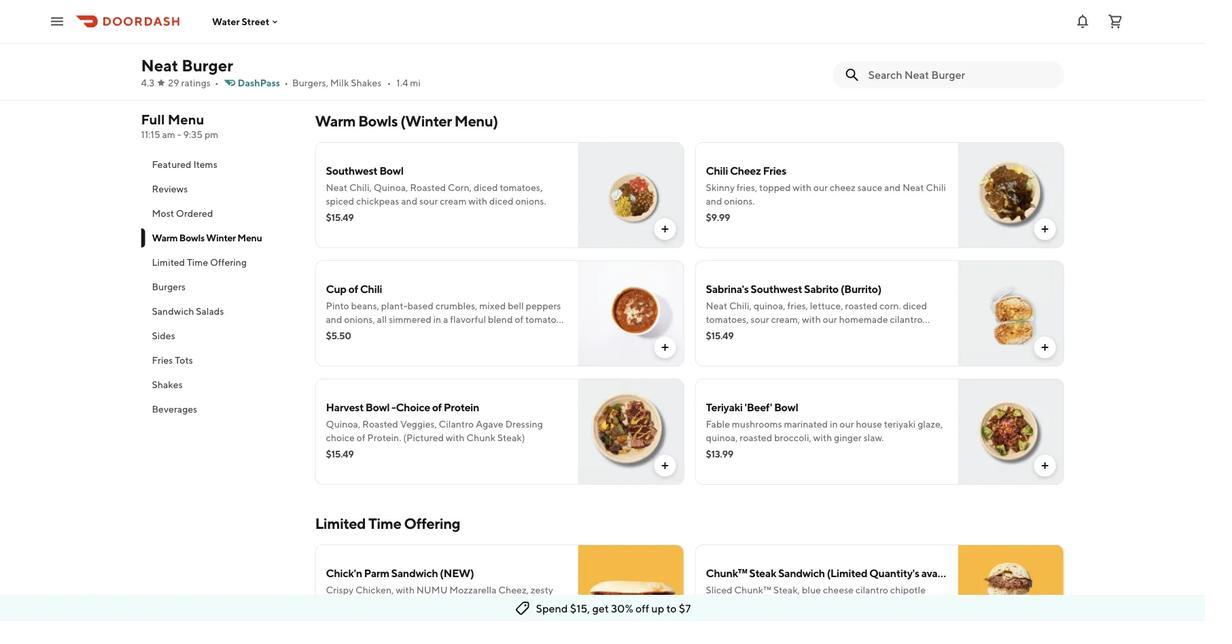 Task type: locate. For each thing, give the bounding box(es) containing it.
1 horizontal spatial an
[[833, 598, 844, 609]]

1 vertical spatial quinoa,
[[706, 432, 738, 443]]

water street
[[212, 16, 270, 27]]

1 horizontal spatial roasted
[[410, 182, 446, 193]]

crispy inside 'crispy chick'n, raw slaw, pickles, creamy buffalo ranch, buffalo sauce, on a brioche bun.'
[[315, 26, 343, 37]]

homemade
[[840, 314, 889, 325]]

2 add item to cart image from the top
[[660, 342, 671, 353]]

of right choice
[[432, 401, 442, 414]]

warm down the most
[[152, 232, 178, 243]]

1 horizontal spatial southwest
[[751, 283, 803, 296]]

1 vertical spatial tomatoes,
[[706, 314, 749, 325]]

limited time offering up parm
[[315, 515, 461, 533]]

in down based
[[434, 314, 442, 325]]

0 horizontal spatial chili,
[[350, 182, 372, 193]]

0 vertical spatial menu
[[168, 112, 204, 128]]

chipotle
[[706, 327, 742, 339], [891, 585, 926, 596]]

crispy left 'chick'n,'
[[315, 26, 343, 37]]

crispy up jalapenos,
[[569, 26, 596, 37]]

all inside sabrina's southwest sabrito (burrito) neat chili, quinoa, fries, lettuce, roasted corn. diced tomatoes, sour cream, with our homemade cilantro chipotle all in a wheat tortilla.
[[744, 327, 754, 339]]

diced right "cream"
[[490, 196, 514, 207]]

sabrina's southwest sabrito (burrito) neat chili, quinoa, fries, lettuce, roasted corn. diced tomatoes, sour cream, with our homemade cilantro chipotle all in a wheat tortilla.
[[706, 283, 928, 339]]

cilantro down corn.
[[891, 314, 923, 325]]

most ordered
[[152, 208, 213, 219]]

wheat
[[772, 327, 799, 339]]

diced right corn.
[[904, 300, 928, 312]]

0 horizontal spatial fries,
[[737, 182, 758, 193]]

sandwich
[[152, 306, 194, 317], [391, 567, 438, 580], [779, 567, 825, 580]]

with left numu
[[396, 585, 415, 596]]

2 vertical spatial in
[[830, 419, 838, 430]]

crispy up 'marinara'
[[326, 585, 354, 596]]

fries, inside sabrina's southwest sabrito (burrito) neat chili, quinoa, fries, lettuce, roasted corn. diced tomatoes, sour cream, with our homemade cilantro chipotle all in a wheat tortilla.
[[788, 300, 809, 312]]

artisan inside chick'n parm sandwich (new) crispy chicken, with numu mozzarella cheez, zesty marinara sauce on an artisan roll.
[[418, 598, 447, 609]]

with right "tots,"
[[653, 26, 671, 37]]

steak,
[[774, 585, 800, 596]]

crispy for crispy tots, topped with cheez sauce, pickles, jalapenos, grilled onions, neat sauce, creamy buffalo.
[[569, 26, 596, 37]]

1 vertical spatial time
[[369, 515, 402, 533]]

add item to cart image
[[1040, 224, 1051, 235], [1040, 342, 1051, 353], [660, 460, 671, 471], [1040, 460, 1051, 471]]

southwest up cream,
[[751, 283, 803, 296]]

house
[[857, 419, 883, 430]]

1 horizontal spatial sour
[[751, 314, 770, 325]]

1 horizontal spatial shakes
[[351, 77, 382, 88]]

offering inside button
[[210, 257, 247, 268]]

chickpeas
[[356, 196, 400, 207]]

our down lettuce,
[[823, 314, 838, 325]]

1 pickles, from the left
[[422, 26, 454, 37]]

add item to cart image for southwest bowl
[[660, 224, 671, 235]]

0 horizontal spatial quinoa,
[[326, 419, 361, 430]]

1 vertical spatial cheez
[[730, 164, 761, 177]]

spend
[[536, 602, 568, 615]]

spiced
[[326, 196, 354, 207]]

0 vertical spatial topped
[[619, 26, 651, 37]]

0 horizontal spatial buffalo
[[315, 39, 346, 50]]

all left wheat on the bottom right
[[744, 327, 754, 339]]

2 an from the left
[[833, 598, 844, 609]]

harvest bowl -choice of protein image
[[578, 379, 685, 485]]

in inside cup of chili pinto beans, plant-based crumbles, mixed bell peppers and onions, all simmered in a flavorful blend of tomatoes and spices.
[[434, 314, 442, 325]]

chili, up chickpeas
[[350, 182, 372, 193]]

roasted up homemade
[[846, 300, 878, 312]]

time down warm bowls winter menu
[[187, 257, 208, 268]]

gluten)
[[734, 612, 767, 622]]

onions, inside crispy tots, topped with cheez sauce, pickles, jalapenos, grilled onions, neat sauce, creamy buffalo.
[[643, 39, 674, 50]]

1 vertical spatial shakes
[[152, 379, 183, 390]]

1 an from the left
[[406, 598, 416, 609]]

creamy
[[730, 39, 764, 50]]

2 roll. from the left
[[877, 598, 893, 609]]

1 add item to cart image from the top
[[660, 224, 671, 235]]

warm for warm bowls winter menu
[[152, 232, 178, 243]]

a down crumbles,
[[443, 314, 448, 325]]

diced
[[474, 182, 498, 193], [490, 196, 514, 207], [904, 300, 928, 312]]

our inside teriyaki 'beef' bowl fable mushrooms marinated in our house teriyaki glaze, quinoa, roasted broccoli, with ginger slaw. $13.99
[[840, 419, 855, 430]]

0 horizontal spatial roasted
[[740, 432, 773, 443]]

featured
[[152, 159, 192, 170]]

a down raw at the left of the page
[[390, 39, 395, 50]]

0 vertical spatial buffalo
[[490, 26, 520, 37]]

1 horizontal spatial topped
[[760, 182, 791, 193]]

0 vertical spatial offering
[[210, 257, 247, 268]]

quinoa, inside teriyaki 'beef' bowl fable mushrooms marinated in our house teriyaki glaze, quinoa, roasted broccoli, with ginger slaw. $13.99
[[706, 432, 738, 443]]

artisan down cheese
[[846, 598, 875, 609]]

1 horizontal spatial quinoa,
[[374, 182, 408, 193]]

1 roll. from the left
[[449, 598, 465, 609]]

warm down milk at left
[[315, 112, 356, 130]]

0 vertical spatial quinoa,
[[374, 182, 408, 193]]

on down the chicken, on the bottom left of the page
[[393, 598, 404, 609]]

pickles, up bun.
[[422, 26, 454, 37]]

1 vertical spatial roasted
[[740, 432, 773, 443]]

1 horizontal spatial onions.
[[725, 196, 755, 207]]

0 horizontal spatial sandwich
[[152, 306, 194, 317]]

1 horizontal spatial artisan
[[846, 598, 875, 609]]

artisan
[[418, 598, 447, 609], [846, 598, 875, 609]]

all inside cup of chili pinto beans, plant-based crumbles, mixed bell peppers and onions, all simmered in a flavorful blend of tomatoes and spices.
[[377, 314, 387, 325]]

sauce right cheez on the right of the page
[[858, 182, 883, 193]]

with down "cilantro"
[[446, 432, 465, 443]]

0 horizontal spatial limited time offering
[[152, 257, 247, 268]]

milk
[[330, 77, 349, 88]]

glaze,
[[918, 419, 943, 430]]

0 horizontal spatial limited
[[152, 257, 185, 268]]

1 vertical spatial -
[[392, 401, 396, 414]]

chunk™ up sliced
[[706, 567, 748, 580]]

open menu image
[[49, 13, 65, 30]]

0 vertical spatial chipotle
[[706, 327, 742, 339]]

• left 1.4
[[387, 77, 391, 88]]

bowl up chickpeas
[[380, 164, 404, 177]]

quinoa, inside southwest bowl neat chili, quinoa, roasted corn, diced tomatoes, spiced chickpeas and sour cream with diced onions. $15.49
[[374, 182, 408, 193]]

0 vertical spatial fries,
[[737, 182, 758, 193]]

an inside chunk™ steak sandwich (limited quantity's available) sliced chunk™ steak, blue cheese cilantro chipotle sauce, caramelized onions on an artisan roll. (contains soy, & gluten)
[[833, 598, 844, 609]]

quinoa, up chickpeas
[[374, 182, 408, 193]]

fries inside chili cheez fries skinny fries, topped with our cheez sauce and neat chili and onions. $9.99
[[763, 164, 787, 177]]

cilantro inside chunk™ steak sandwich (limited quantity's available) sliced chunk™ steak, blue cheese cilantro chipotle sauce, caramelized onions on an artisan roll. (contains soy, & gluten)
[[856, 585, 889, 596]]

of
[[349, 283, 358, 296], [515, 314, 524, 325], [432, 401, 442, 414], [357, 432, 366, 443]]

1 horizontal spatial buffalo
[[490, 26, 520, 37]]

2 vertical spatial diced
[[904, 300, 928, 312]]

a inside 'crispy chick'n, raw slaw, pickles, creamy buffalo ranch, buffalo sauce, on a brioche bun.'
[[390, 39, 395, 50]]

topped right skinny
[[760, 182, 791, 193]]

roasted up "cream"
[[410, 182, 446, 193]]

1.4
[[397, 77, 408, 88]]

mi
[[410, 77, 421, 88]]

0 horizontal spatial southwest
[[326, 164, 378, 177]]

0 vertical spatial sour
[[420, 196, 438, 207]]

0 horizontal spatial roll.
[[449, 598, 465, 609]]

2 vertical spatial a
[[766, 327, 771, 339]]

our up ginger at right
[[840, 419, 855, 430]]

chipotle down sabrina's
[[706, 327, 742, 339]]

0 vertical spatial bowls
[[358, 112, 398, 130]]

sliced
[[706, 585, 733, 596]]

sandwich up blue
[[779, 567, 825, 580]]

chipotle inside sabrina's southwest sabrito (burrito) neat chili, quinoa, fries, lettuce, roasted corn. diced tomatoes, sour cream, with our homemade cilantro chipotle all in a wheat tortilla.
[[706, 327, 742, 339]]

1 horizontal spatial quinoa,
[[754, 300, 786, 312]]

topped
[[619, 26, 651, 37], [760, 182, 791, 193]]

cup
[[326, 283, 347, 296]]

artisan down numu
[[418, 598, 447, 609]]

time inside button
[[187, 257, 208, 268]]

0 vertical spatial $15.49
[[326, 212, 354, 223]]

tortilla.
[[801, 327, 832, 339]]

beans,
[[351, 300, 379, 312]]

sides button
[[141, 324, 299, 348]]

1 horizontal spatial menu
[[238, 232, 262, 243]]

roll. inside chick'n parm sandwich (new) crispy chicken, with numu mozzarella cheez, zesty marinara sauce on an artisan roll.
[[449, 598, 465, 609]]

warm for warm bowls (winter menu)
[[315, 112, 356, 130]]

1 vertical spatial add item to cart image
[[660, 342, 671, 353]]

2 pickles, from the left
[[734, 26, 766, 37]]

1 onions. from the left
[[516, 196, 547, 207]]

sour left "cream"
[[420, 196, 438, 207]]

get
[[593, 602, 609, 615]]

0 vertical spatial cheez
[[673, 26, 701, 37]]

on inside chunk™ steak sandwich (limited quantity's available) sliced chunk™ steak, blue cheese cilantro chipotle sauce, caramelized onions on an artisan roll. (contains soy, & gluten)
[[820, 598, 831, 609]]

$15.49 inside southwest bowl neat chili, quinoa, roasted corn, diced tomatoes, spiced chickpeas and sour cream with diced onions. $15.49
[[326, 212, 354, 223]]

• left burgers,
[[284, 77, 288, 88]]

0 vertical spatial our
[[814, 182, 828, 193]]

of right the choice
[[357, 432, 366, 443]]

1 vertical spatial onions,
[[344, 314, 375, 325]]

1 horizontal spatial on
[[393, 598, 404, 609]]

2 vertical spatial $15.49
[[326, 449, 354, 460]]

topped inside crispy tots, topped with cheez sauce, pickles, jalapenos, grilled onions, neat sauce, creamy buffalo.
[[619, 26, 651, 37]]

sauce,
[[348, 39, 375, 50], [706, 598, 734, 609]]

quinoa, up the choice
[[326, 419, 361, 430]]

fries, right skinny
[[737, 182, 758, 193]]

simmered
[[389, 314, 432, 325]]

add item to cart image for chili cheez fries
[[1040, 224, 1051, 235]]

time
[[187, 257, 208, 268], [369, 515, 402, 533]]

and inside southwest bowl neat chili, quinoa, roasted corn, diced tomatoes, spiced chickpeas and sour cream with diced onions. $15.49
[[401, 196, 418, 207]]

dressing
[[506, 419, 543, 430]]

limited up the burgers
[[152, 257, 185, 268]]

(new)
[[440, 567, 474, 580]]

bowl inside harvest bowl -choice of protein quinoa, roasted veggies, cilantro agave dressing choice of protein. (pictured with chunk steak) $15.49
[[366, 401, 390, 414]]

sour left cream,
[[751, 314, 770, 325]]

shakes down fries tots
[[152, 379, 183, 390]]

sauce, up creamy
[[703, 26, 732, 37]]

- inside harvest bowl -choice of protein quinoa, roasted veggies, cilantro agave dressing choice of protein. (pictured with chunk steak) $15.49
[[392, 401, 396, 414]]

1 horizontal spatial roasted
[[846, 300, 878, 312]]

bowls down ordered
[[179, 232, 205, 243]]

chili, inside sabrina's southwest sabrito (burrito) neat chili, quinoa, fries, lettuce, roasted corn. diced tomatoes, sour cream, with our homemade cilantro chipotle all in a wheat tortilla.
[[730, 300, 752, 312]]

sandwich down the burgers
[[152, 306, 194, 317]]

with inside southwest bowl neat chili, quinoa, roasted corn, diced tomatoes, spiced chickpeas and sour cream with diced onions. $15.49
[[469, 196, 488, 207]]

chipotle up the (contains on the bottom
[[891, 585, 926, 596]]

buffalo.
[[766, 39, 800, 50]]

quinoa,
[[754, 300, 786, 312], [706, 432, 738, 443]]

cilantro
[[891, 314, 923, 325], [856, 585, 889, 596]]

on inside chick'n parm sandwich (new) crispy chicken, with numu mozzarella cheez, zesty marinara sauce on an artisan roll.
[[393, 598, 404, 609]]

roll. down mozzarella
[[449, 598, 465, 609]]

menu up '9:35'
[[168, 112, 204, 128]]

cup of chili image
[[578, 260, 685, 367]]

time up parm
[[369, 515, 402, 533]]

teriyaki
[[885, 419, 916, 430]]

chili, down sabrina's
[[730, 300, 752, 312]]

fries tots
[[152, 355, 193, 366]]

winter
[[206, 232, 236, 243]]

sabrito
[[805, 283, 839, 296]]

spices.
[[344, 327, 373, 339]]

bowl up marinated
[[775, 401, 799, 414]]

bowls down the burgers, milk shakes • 1.4 mi
[[358, 112, 398, 130]]

1 horizontal spatial sauce,
[[706, 598, 734, 609]]

2 horizontal spatial on
[[820, 598, 831, 609]]

onions,
[[643, 39, 674, 50], [344, 314, 375, 325]]

sandwich inside button
[[152, 306, 194, 317]]

1 vertical spatial chipotle
[[891, 585, 926, 596]]

buffalo down 'chick'n,'
[[315, 39, 346, 50]]

offering down winter
[[210, 257, 247, 268]]

roasted inside harvest bowl -choice of protein quinoa, roasted veggies, cilantro agave dressing choice of protein. (pictured with chunk steak) $15.49
[[363, 419, 399, 430]]

-
[[177, 129, 181, 140], [392, 401, 396, 414]]

1 horizontal spatial cheez
[[730, 164, 761, 177]]

1 horizontal spatial fries,
[[788, 300, 809, 312]]

limited time offering down warm bowls winter menu
[[152, 257, 247, 268]]

onions, up spices.
[[344, 314, 375, 325]]

full menu 11:15 am - 9:35 pm
[[141, 112, 219, 140]]

chili inside cup of chili pinto beans, plant-based crumbles, mixed bell peppers and onions, all simmered in a flavorful blend of tomatoes and spices.
[[360, 283, 382, 296]]

1 artisan from the left
[[418, 598, 447, 609]]

- up protein.
[[392, 401, 396, 414]]

tomatoes, down sabrina's
[[706, 314, 749, 325]]

chunk™ up caramelized in the right of the page
[[735, 585, 772, 596]]

1 vertical spatial cilantro
[[856, 585, 889, 596]]

bun.
[[432, 39, 451, 50]]

$15,
[[570, 602, 591, 615]]

neat inside sabrina's southwest sabrito (burrito) neat chili, quinoa, fries, lettuce, roasted corn. diced tomatoes, sour cream, with our homemade cilantro chipotle all in a wheat tortilla.
[[706, 300, 728, 312]]

1 horizontal spatial warm
[[315, 112, 356, 130]]

onions, inside cup of chili pinto beans, plant-based crumbles, mixed bell peppers and onions, all simmered in a flavorful blend of tomatoes and spices.
[[344, 314, 375, 325]]

0 horizontal spatial offering
[[210, 257, 247, 268]]

1 vertical spatial topped
[[760, 182, 791, 193]]

0 horizontal spatial chili
[[360, 283, 382, 296]]

most
[[152, 208, 174, 219]]

sides
[[152, 330, 175, 341]]

- right am
[[177, 129, 181, 140]]

0 horizontal spatial onions,
[[344, 314, 375, 325]]

bowl inside teriyaki 'beef' bowl fable mushrooms marinated in our house teriyaki glaze, quinoa, roasted broccoli, with ginger slaw. $13.99
[[775, 401, 799, 414]]

sauce, down sliced
[[706, 598, 734, 609]]

0 horizontal spatial in
[[434, 314, 442, 325]]

sauce, down 'chick'n,'
[[348, 39, 375, 50]]

with down "corn,"
[[469, 196, 488, 207]]

sandwich inside chunk™ steak sandwich (limited quantity's available) sliced chunk™ steak, blue cheese cilantro chipotle sauce, caramelized onions on an artisan roll. (contains soy, & gluten)
[[779, 567, 825, 580]]

1 vertical spatial quinoa,
[[326, 419, 361, 430]]

2 onions. from the left
[[725, 196, 755, 207]]

0 vertical spatial add item to cart image
[[660, 224, 671, 235]]

1 horizontal spatial all
[[744, 327, 754, 339]]

0 horizontal spatial on
[[377, 39, 388, 50]]

with inside crispy tots, topped with cheez sauce, pickles, jalapenos, grilled onions, neat sauce, creamy buffalo.
[[653, 26, 671, 37]]

with up the tortilla.
[[803, 314, 821, 325]]

cheez
[[673, 26, 701, 37], [730, 164, 761, 177]]

bowl up protein.
[[366, 401, 390, 414]]

1 horizontal spatial in
[[756, 327, 764, 339]]

0 horizontal spatial a
[[390, 39, 395, 50]]

topped up grilled
[[619, 26, 651, 37]]

cilantro
[[439, 419, 474, 430]]

sauce down the chicken, on the bottom left of the page
[[366, 598, 391, 609]]

bowls for winter
[[179, 232, 205, 243]]

1 horizontal spatial pickles,
[[734, 26, 766, 37]]

sandwich for chick'n
[[391, 567, 438, 580]]

menu right winter
[[238, 232, 262, 243]]

0 vertical spatial chili,
[[350, 182, 372, 193]]

add item to cart image for teriyaki 'beef' bowl
[[1040, 460, 1051, 471]]

onions.
[[516, 196, 547, 207], [725, 196, 755, 207]]

add item to cart image
[[660, 224, 671, 235], [660, 342, 671, 353]]

$15.49 down sabrina's
[[706, 330, 734, 341]]

buffalo
[[490, 26, 520, 37], [315, 39, 346, 50]]

slaw,
[[399, 26, 420, 37]]

2 horizontal spatial sandwich
[[779, 567, 825, 580]]

with left cheez on the right of the page
[[793, 182, 812, 193]]

quinoa, down 'fable'
[[706, 432, 738, 443]]

1 horizontal spatial sandwich
[[391, 567, 438, 580]]

sauce, left creamy
[[699, 39, 728, 50]]

and right chickpeas
[[401, 196, 418, 207]]

shakes inside button
[[152, 379, 183, 390]]

tots,
[[598, 26, 617, 37]]

diced right "corn,"
[[474, 182, 498, 193]]

in inside sabrina's southwest sabrito (burrito) neat chili, quinoa, fries, lettuce, roasted corn. diced tomatoes, sour cream, with our homemade cilantro chipotle all in a wheat tortilla.
[[756, 327, 764, 339]]

chunk
[[467, 432, 496, 443]]

on inside 'crispy chick'n, raw slaw, pickles, creamy buffalo ranch, buffalo sauce, on a brioche bun.'
[[377, 39, 388, 50]]

in up ginger at right
[[830, 419, 838, 430]]

1 vertical spatial fries,
[[788, 300, 809, 312]]

all down plant-
[[377, 314, 387, 325]]

burgers, milk shakes • 1.4 mi
[[292, 77, 421, 88]]

bowl inside southwest bowl neat chili, quinoa, roasted corn, diced tomatoes, spiced chickpeas and sour cream with diced onions. $15.49
[[380, 164, 404, 177]]

1 horizontal spatial chili
[[706, 164, 729, 177]]

our left cheez on the right of the page
[[814, 182, 828, 193]]

tomatoes, right "corn,"
[[500, 182, 543, 193]]

on down cheese
[[820, 598, 831, 609]]

pickles, up creamy
[[734, 26, 766, 37]]

2 horizontal spatial •
[[387, 77, 391, 88]]

crispy inside crispy tots, topped with cheez sauce, pickles, jalapenos, grilled onions, neat sauce, creamy buffalo.
[[569, 26, 596, 37]]

29 ratings •
[[168, 77, 219, 88]]

sandwich inside chick'n parm sandwich (new) crispy chicken, with numu mozzarella cheez, zesty marinara sauce on an artisan roll.
[[391, 567, 438, 580]]

with down marinated
[[814, 432, 833, 443]]

1 vertical spatial bowls
[[179, 232, 205, 243]]

southwest
[[326, 164, 378, 177], [751, 283, 803, 296]]

soy,
[[706, 612, 724, 622]]

protein.
[[367, 432, 402, 443]]

neat
[[676, 39, 698, 50], [141, 55, 178, 75], [326, 182, 348, 193], [903, 182, 925, 193], [706, 300, 728, 312]]

2 vertical spatial chili
[[360, 283, 382, 296]]

$9.99
[[706, 212, 731, 223]]

0 vertical spatial fries
[[763, 164, 787, 177]]

teriyaki 'beef' bowl image
[[959, 379, 1065, 485]]

1 horizontal spatial offering
[[404, 515, 461, 533]]

cilantro inside sabrina's southwest sabrito (burrito) neat chili, quinoa, fries, lettuce, roasted corn. diced tomatoes, sour cream, with our homemade cilantro chipotle all in a wheat tortilla.
[[891, 314, 923, 325]]

onions, right grilled
[[643, 39, 674, 50]]

offering up (new)
[[404, 515, 461, 533]]

0 vertical spatial sauce
[[858, 182, 883, 193]]

and right cheez on the right of the page
[[885, 182, 901, 193]]

reviews
[[152, 183, 188, 195]]

marinated
[[785, 419, 829, 430]]

0 vertical spatial tomatoes,
[[500, 182, 543, 193]]

chick'n
[[326, 567, 362, 580]]

$15.49 down spiced
[[326, 212, 354, 223]]

2 artisan from the left
[[846, 598, 875, 609]]

cilantro down quantity's
[[856, 585, 889, 596]]

limited time offering inside button
[[152, 257, 247, 268]]

dashpass
[[238, 77, 280, 88]]

a left wheat on the bottom right
[[766, 327, 771, 339]]

1 vertical spatial sauce
[[366, 598, 391, 609]]

0 items, open order cart image
[[1108, 13, 1124, 30]]

1 vertical spatial limited
[[315, 515, 366, 533]]

0 horizontal spatial quinoa,
[[706, 432, 738, 443]]

fries, up cream,
[[788, 300, 809, 312]]

based
[[408, 300, 434, 312]]

shakes right milk at left
[[351, 77, 382, 88]]

3 • from the left
[[387, 77, 391, 88]]

fries
[[763, 164, 787, 177], [152, 355, 173, 366]]

southwest inside sabrina's southwest sabrito (burrito) neat chili, quinoa, fries, lettuce, roasted corn. diced tomatoes, sour cream, with our homemade cilantro chipotle all in a wheat tortilla.
[[751, 283, 803, 296]]

0 vertical spatial limited
[[152, 257, 185, 268]]

crumbles,
[[436, 300, 478, 312]]

quinoa, up cream,
[[754, 300, 786, 312]]

limited inside button
[[152, 257, 185, 268]]

0 horizontal spatial fries
[[152, 355, 173, 366]]

limited up chick'n on the bottom
[[315, 515, 366, 533]]

on down raw at the left of the page
[[377, 39, 388, 50]]

1 horizontal spatial a
[[443, 314, 448, 325]]

veggies,
[[400, 419, 437, 430]]

$15.49
[[326, 212, 354, 223], [706, 330, 734, 341], [326, 449, 354, 460]]

0 vertical spatial limited time offering
[[152, 257, 247, 268]]

bowl for southwest
[[380, 164, 404, 177]]

cup of chili pinto beans, plant-based crumbles, mixed bell peppers and onions, all simmered in a flavorful blend of tomatoes and spices.
[[326, 283, 566, 339]]

roll. left the (contains on the bottom
[[877, 598, 893, 609]]

1 horizontal spatial limited time offering
[[315, 515, 461, 533]]

1 vertical spatial a
[[443, 314, 448, 325]]

$15.49 down the choice
[[326, 449, 354, 460]]

neat inside chili cheez fries skinny fries, topped with our cheez sauce and neat chili and onions. $9.99
[[903, 182, 925, 193]]

1 horizontal spatial •
[[284, 77, 288, 88]]

quantity's
[[870, 567, 920, 580]]

&
[[726, 612, 732, 622]]

0 horizontal spatial bowls
[[179, 232, 205, 243]]

our inside chili cheez fries skinny fries, topped with our cheez sauce and neat chili and onions. $9.99
[[814, 182, 828, 193]]

4.3
[[141, 77, 155, 88]]

2 horizontal spatial chili
[[927, 182, 947, 193]]

1 horizontal spatial onions,
[[643, 39, 674, 50]]

Item Search search field
[[869, 67, 1054, 82]]

crispy
[[315, 26, 343, 37], [569, 26, 596, 37], [326, 585, 354, 596]]

0 horizontal spatial warm
[[152, 232, 178, 243]]

chili cheez fries image
[[959, 142, 1065, 248]]

and down skinny
[[706, 196, 723, 207]]

0 horizontal spatial cheez
[[673, 26, 701, 37]]

0 horizontal spatial •
[[215, 77, 219, 88]]



Task type: vqa. For each thing, say whether or not it's contained in the screenshot.


Task type: describe. For each thing, give the bounding box(es) containing it.
1 vertical spatial chunk™
[[735, 585, 772, 596]]

sour inside sabrina's southwest sabrito (burrito) neat chili, quinoa, fries, lettuce, roasted corn. diced tomatoes, sour cream, with our homemade cilantro chipotle all in a wheat tortilla.
[[751, 314, 770, 325]]

roll. inside chunk™ steak sandwich (limited quantity's available) sliced chunk™ steak, blue cheese cilantro chipotle sauce, caramelized onions on an artisan roll. (contains soy, & gluten)
[[877, 598, 893, 609]]

quinoa, inside harvest bowl -choice of protein quinoa, roasted veggies, cilantro agave dressing choice of protein. (pictured with chunk steak) $15.49
[[326, 419, 361, 430]]

(contains
[[894, 598, 937, 609]]

of down bell
[[515, 314, 524, 325]]

up
[[652, 602, 665, 615]]

blend
[[488, 314, 513, 325]]

neat burger
[[141, 55, 233, 75]]

roasted inside teriyaki 'beef' bowl fable mushrooms marinated in our house teriyaki glaze, quinoa, roasted broccoli, with ginger slaw. $13.99
[[740, 432, 773, 443]]

steak
[[750, 567, 777, 580]]

add item to cart image for cup of chili
[[660, 342, 671, 353]]

0 vertical spatial diced
[[474, 182, 498, 193]]

roasted inside southwest bowl neat chili, quinoa, roasted corn, diced tomatoes, spiced chickpeas and sour cream with diced onions. $15.49
[[410, 182, 446, 193]]

diced inside sabrina's southwest sabrito (burrito) neat chili, quinoa, fries, lettuce, roasted corn. diced tomatoes, sour cream, with our homemade cilantro chipotle all in a wheat tortilla.
[[904, 300, 928, 312]]

sandwich salads
[[152, 306, 224, 317]]

fries tots button
[[141, 348, 299, 373]]

steak)
[[498, 432, 525, 443]]

fable
[[706, 419, 730, 430]]

cheese
[[823, 585, 854, 596]]

1 vertical spatial $15.49
[[706, 330, 734, 341]]

onions
[[790, 598, 818, 609]]

flavorful
[[450, 314, 486, 325]]

1 • from the left
[[215, 77, 219, 88]]

skinny
[[706, 182, 735, 193]]

chunk™ steak sandwich (limited quantity's available) image
[[959, 545, 1065, 622]]

neat inside southwest bowl neat chili, quinoa, roasted corn, diced tomatoes, spiced chickpeas and sour cream with diced onions. $15.49
[[326, 182, 348, 193]]

our for fries
[[814, 182, 828, 193]]

full
[[141, 112, 165, 128]]

mixed
[[480, 300, 506, 312]]

plant-
[[381, 300, 408, 312]]

to
[[667, 602, 677, 615]]

menu inside full menu 11:15 am - 9:35 pm
[[168, 112, 204, 128]]

most ordered button
[[141, 201, 299, 226]]

chipotle inside chunk™ steak sandwich (limited quantity's available) sliced chunk™ steak, blue cheese cilantro chipotle sauce, caramelized onions on an artisan roll. (contains soy, & gluten)
[[891, 585, 926, 596]]

pickles, inside crispy tots, topped with cheez sauce, pickles, jalapenos, grilled onions, neat sauce, creamy buffalo.
[[734, 26, 766, 37]]

choice
[[396, 401, 430, 414]]

parm
[[364, 567, 390, 580]]

crispy inside chick'n parm sandwich (new) crispy chicken, with numu mozzarella cheez, zesty marinara sauce on an artisan roll.
[[326, 585, 354, 596]]

bowl for harvest
[[366, 401, 390, 414]]

ginger
[[835, 432, 862, 443]]

onions. inside southwest bowl neat chili, quinoa, roasted corn, diced tomatoes, spiced chickpeas and sour cream with diced onions. $15.49
[[516, 196, 547, 207]]

dashpass •
[[238, 77, 288, 88]]

tomatoes, inside southwest bowl neat chili, quinoa, roasted corn, diced tomatoes, spiced chickpeas and sour cream with diced onions. $15.49
[[500, 182, 543, 193]]

(limited
[[827, 567, 868, 580]]

pinto
[[326, 300, 349, 312]]

beverages
[[152, 404, 197, 415]]

onions. inside chili cheez fries skinny fries, topped with our cheez sauce and neat chili and onions. $9.99
[[725, 196, 755, 207]]

teriyaki
[[706, 401, 743, 414]]

southwest inside southwest bowl neat chili, quinoa, roasted corn, diced tomatoes, spiced chickpeas and sour cream with diced onions. $15.49
[[326, 164, 378, 177]]

cheez,
[[499, 585, 529, 596]]

roasted inside sabrina's southwest sabrito (burrito) neat chili, quinoa, fries, lettuce, roasted corn. diced tomatoes, sour cream, with our homemade cilantro chipotle all in a wheat tortilla.
[[846, 300, 878, 312]]

neat inside crispy tots, topped with cheez sauce, pickles, jalapenos, grilled onions, neat sauce, creamy buffalo.
[[676, 39, 698, 50]]

pickles, inside 'crispy chick'n, raw slaw, pickles, creamy buffalo ranch, buffalo sauce, on a brioche bun.'
[[422, 26, 454, 37]]

1 vertical spatial buffalo
[[315, 39, 346, 50]]

1 horizontal spatial time
[[369, 515, 402, 533]]

with inside chick'n parm sandwich (new) crispy chicken, with numu mozzarella cheez, zesty marinara sauce on an artisan roll.
[[396, 585, 415, 596]]

creamy
[[456, 26, 488, 37]]

slaw.
[[864, 432, 885, 443]]

sandwich salads button
[[141, 299, 299, 324]]

with inside sabrina's southwest sabrito (burrito) neat chili, quinoa, fries, lettuce, roasted corn. diced tomatoes, sour cream, with our homemade cilantro chipotle all in a wheat tortilla.
[[803, 314, 821, 325]]

cream,
[[772, 314, 801, 325]]

quinoa, inside sabrina's southwest sabrito (burrito) neat chili, quinoa, fries, lettuce, roasted corn. diced tomatoes, sour cream, with our homemade cilantro chipotle all in a wheat tortilla.
[[754, 300, 786, 312]]

topped inside chili cheez fries skinny fries, topped with our cheez sauce and neat chili and onions. $9.99
[[760, 182, 791, 193]]

chick'n parm sandwich (new) crispy chicken, with numu mozzarella cheez, zesty marinara sauce on an artisan roll.
[[326, 567, 554, 609]]

corn,
[[448, 182, 472, 193]]

street
[[242, 16, 270, 27]]

beverages button
[[141, 397, 299, 422]]

2 • from the left
[[284, 77, 288, 88]]

with inside harvest bowl -choice of protein quinoa, roasted veggies, cilantro agave dressing choice of protein. (pictured with chunk steak) $15.49
[[446, 432, 465, 443]]

marinara
[[326, 598, 364, 609]]

bowls for (winter
[[358, 112, 398, 130]]

salads
[[196, 306, 224, 317]]

our for bowl
[[840, 419, 855, 430]]

with inside teriyaki 'beef' bowl fable mushrooms marinated in our house teriyaki glaze, quinoa, roasted broccoli, with ginger slaw. $13.99
[[814, 432, 833, 443]]

(winter
[[401, 112, 452, 130]]

harvest bowl -choice of protein quinoa, roasted veggies, cilantro agave dressing choice of protein. (pictured with chunk steak) $15.49
[[326, 401, 543, 460]]

crispy for crispy chick'n, raw slaw, pickles, creamy buffalo ranch, buffalo sauce, on a brioche bun.
[[315, 26, 343, 37]]

1 vertical spatial offering
[[404, 515, 461, 533]]

cheez inside chili cheez fries skinny fries, topped with our cheez sauce and neat chili and onions. $9.99
[[730, 164, 761, 177]]

peppers
[[526, 300, 561, 312]]

(pictured
[[403, 432, 444, 443]]

0 vertical spatial sauce,
[[703, 26, 732, 37]]

1 vertical spatial menu
[[238, 232, 262, 243]]

an inside chick'n parm sandwich (new) crispy chicken, with numu mozzarella cheez, zesty marinara sauce on an artisan roll.
[[406, 598, 416, 609]]

menu)
[[455, 112, 498, 130]]

off
[[636, 602, 650, 615]]

9:35
[[183, 129, 203, 140]]

artisan inside chunk™ steak sandwich (limited quantity's available) sliced chunk™ steak, blue cheese cilantro chipotle sauce, caramelized onions on an artisan roll. (contains soy, & gluten)
[[846, 598, 875, 609]]

fries inside button
[[152, 355, 173, 366]]

water street button
[[212, 16, 280, 27]]

sauce, inside 'crispy chick'n, raw slaw, pickles, creamy buffalo ranch, buffalo sauce, on a brioche bun.'
[[348, 39, 375, 50]]

limited time offering button
[[141, 250, 299, 275]]

southwest bowl image
[[578, 142, 685, 248]]

agave
[[476, 419, 504, 430]]

add item to cart image for sabrina's southwest sabrito (burrito)
[[1040, 342, 1051, 353]]

choice
[[326, 432, 355, 443]]

burgers
[[152, 281, 186, 292]]

add item to cart image for harvest bowl -choice of protein
[[660, 460, 671, 471]]

featured items button
[[141, 152, 299, 177]]

$13.99
[[706, 449, 734, 460]]

fries, inside chili cheez fries skinny fries, topped with our cheez sauce and neat chili and onions. $9.99
[[737, 182, 758, 193]]

sandwich for chunk™
[[779, 567, 825, 580]]

burgers button
[[141, 275, 299, 299]]

shakes button
[[141, 373, 299, 397]]

with inside chili cheez fries skinny fries, topped with our cheez sauce and neat chili and onions. $9.99
[[793, 182, 812, 193]]

mozzarella
[[450, 585, 497, 596]]

and down pinto
[[326, 314, 342, 325]]

0 vertical spatial shakes
[[351, 77, 382, 88]]

of right the cup
[[349, 283, 358, 296]]

tomatoes, inside sabrina's southwest sabrito (burrito) neat chili, quinoa, fries, lettuce, roasted corn. diced tomatoes, sour cream, with our homemade cilantro chipotle all in a wheat tortilla.
[[706, 314, 749, 325]]

cheez inside crispy tots, topped with cheez sauce, pickles, jalapenos, grilled onions, neat sauce, creamy buffalo.
[[673, 26, 701, 37]]

crispy tots, topped with cheez sauce, pickles, jalapenos, grilled onions, neat sauce, creamy buffalo.
[[569, 26, 800, 50]]

cheez
[[830, 182, 856, 193]]

cream
[[440, 196, 467, 207]]

sauce inside chick'n parm sandwich (new) crispy chicken, with numu mozzarella cheez, zesty marinara sauce on an artisan roll.
[[366, 598, 391, 609]]

sabrina's southwest sabrito (burrito) image
[[959, 260, 1065, 367]]

am
[[162, 129, 175, 140]]

sauce inside chili cheez fries skinny fries, topped with our cheez sauce and neat chili and onions. $9.99
[[858, 182, 883, 193]]

$15.49 inside harvest bowl -choice of protein quinoa, roasted veggies, cilantro agave dressing choice of protein. (pictured with chunk steak) $15.49
[[326, 449, 354, 460]]

ordered
[[176, 208, 213, 219]]

crispy chick'n, raw slaw, pickles, creamy buffalo ranch, buffalo sauce, on a brioche bun.
[[315, 26, 549, 50]]

30%
[[611, 602, 634, 615]]

raw
[[382, 26, 397, 37]]

(burrito)
[[841, 283, 882, 296]]

ratings
[[181, 77, 211, 88]]

brioche
[[397, 39, 430, 50]]

reviews button
[[141, 177, 299, 201]]

protein
[[444, 401, 480, 414]]

sabrina's
[[706, 283, 749, 296]]

ranch,
[[522, 26, 549, 37]]

our inside sabrina's southwest sabrito (burrito) neat chili, quinoa, fries, lettuce, roasted corn. diced tomatoes, sour cream, with our homemade cilantro chipotle all in a wheat tortilla.
[[823, 314, 838, 325]]

in inside teriyaki 'beef' bowl fable mushrooms marinated in our house teriyaki glaze, quinoa, roasted broccoli, with ginger slaw. $13.99
[[830, 419, 838, 430]]

sour inside southwest bowl neat chili, quinoa, roasted corn, diced tomatoes, spiced chickpeas and sour cream with diced onions. $15.49
[[420, 196, 438, 207]]

notification bell image
[[1075, 13, 1092, 30]]

chick'n parm sandwich (new) image
[[578, 545, 685, 622]]

items
[[193, 159, 217, 170]]

zesty
[[531, 585, 554, 596]]

and left spices.
[[326, 327, 342, 339]]

0 vertical spatial chili
[[706, 164, 729, 177]]

sauce, inside chunk™ steak sandwich (limited quantity's available) sliced chunk™ steak, blue cheese cilantro chipotle sauce, caramelized onions on an artisan roll. (contains soy, & gluten)
[[706, 598, 734, 609]]

- inside full menu 11:15 am - 9:35 pm
[[177, 129, 181, 140]]

0 vertical spatial chunk™
[[706, 567, 748, 580]]

'beef'
[[745, 401, 773, 414]]

chick'n,
[[345, 26, 380, 37]]

a inside sabrina's southwest sabrito (burrito) neat chili, quinoa, fries, lettuce, roasted corn. diced tomatoes, sour cream, with our homemade cilantro chipotle all in a wheat tortilla.
[[766, 327, 771, 339]]

1 vertical spatial sauce,
[[699, 39, 728, 50]]

lettuce,
[[811, 300, 844, 312]]

chunk™ steak sandwich (limited quantity's available) sliced chunk™ steak, blue cheese cilantro chipotle sauce, caramelized onions on an artisan roll. (contains soy, & gluten)
[[706, 567, 968, 622]]

featured items
[[152, 159, 217, 170]]

chili, inside southwest bowl neat chili, quinoa, roasted corn, diced tomatoes, spiced chickpeas and sour cream with diced onions. $15.49
[[350, 182, 372, 193]]

a inside cup of chili pinto beans, plant-based crumbles, mixed bell peppers and onions, all simmered in a flavorful blend of tomatoes and spices.
[[443, 314, 448, 325]]

pm
[[205, 129, 219, 140]]

1 vertical spatial diced
[[490, 196, 514, 207]]

broccoli,
[[775, 432, 812, 443]]



